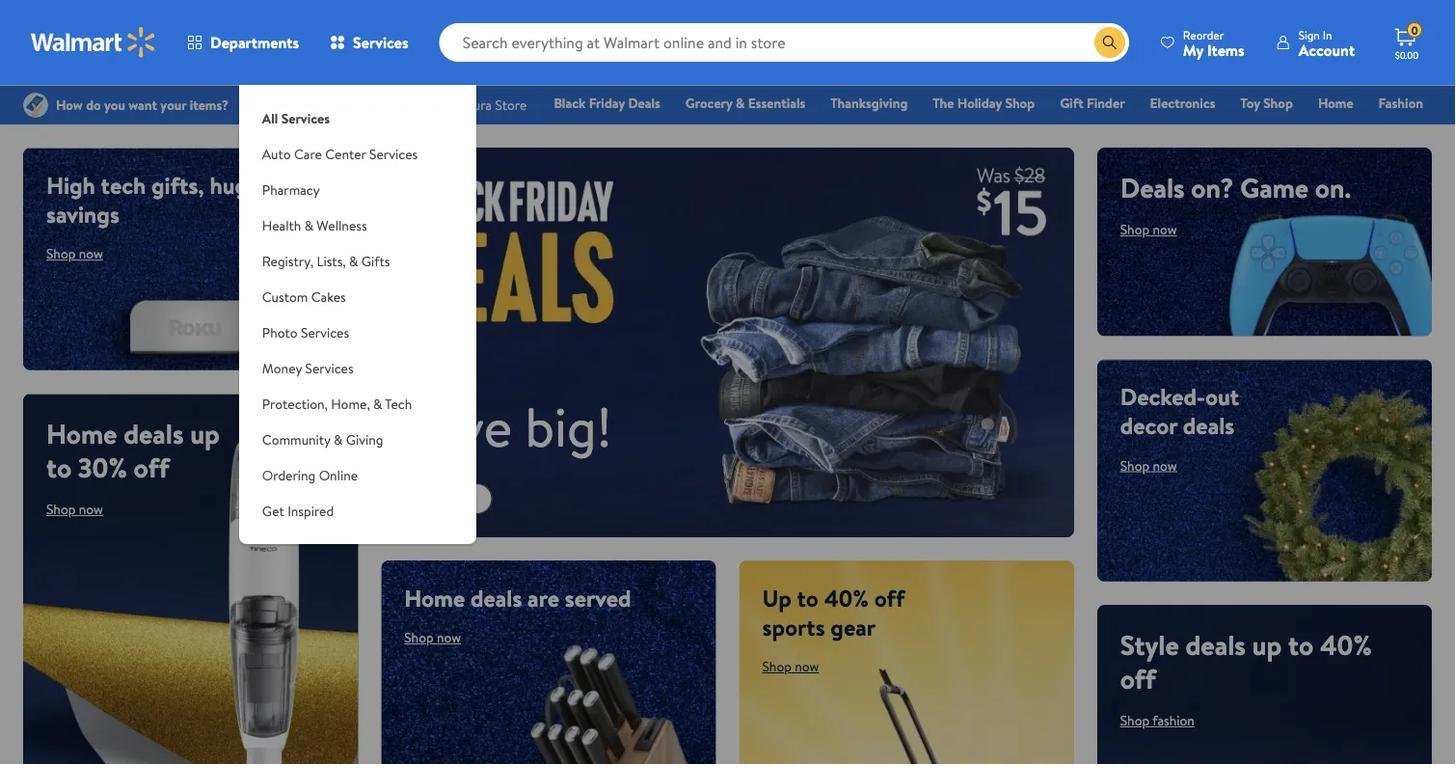 Task type: locate. For each thing, give the bounding box(es) containing it.
deals inside the black friday deals link
[[628, 94, 661, 112]]

0 horizontal spatial home
[[46, 415, 117, 452]]

0 horizontal spatial off
[[134, 448, 170, 486]]

money
[[262, 358, 302, 377]]

deals
[[628, 94, 661, 112], [1121, 169, 1185, 206]]

ordering online
[[262, 465, 358, 484]]

up to 40% off sports gear
[[763, 582, 905, 643]]

cakes
[[311, 287, 346, 306]]

to inside home deals up to 30% off
[[46, 448, 72, 486]]

black friday deals link
[[545, 93, 669, 113]]

deals for home deals up to 30% off
[[124, 415, 184, 452]]

up for 40%
[[1253, 626, 1282, 664]]

& left tech
[[373, 394, 382, 413]]

off inside home deals up to 30% off
[[134, 448, 170, 486]]

2 horizontal spatial off
[[1121, 660, 1157, 698]]

registry, lists, & gifts button
[[239, 243, 476, 279]]

gift finder link
[[1052, 93, 1134, 113]]

all services link
[[239, 85, 476, 136]]

now down 30%
[[79, 500, 103, 518]]

1 vertical spatial off
[[875, 582, 905, 614]]

1 horizontal spatial home
[[404, 582, 465, 614]]

Walmart Site-Wide search field
[[440, 23, 1130, 62]]

deals inside style deals up to 40% off
[[1186, 626, 1246, 664]]

services for all services
[[281, 109, 330, 127]]

game
[[1241, 169, 1309, 206]]

now for up to 40% off sports gear
[[795, 657, 819, 676]]

to
[[46, 448, 72, 486], [797, 582, 819, 614], [1289, 626, 1314, 664]]

shop fashion link
[[1121, 711, 1195, 730]]

grocery & essentials link
[[677, 93, 815, 113]]

health & wellness button
[[239, 207, 476, 243]]

one
[[1276, 121, 1305, 139]]

now down home deals are served
[[437, 628, 461, 647]]

up inside home deals up to 30% off
[[190, 415, 220, 452]]

services
[[353, 32, 409, 53], [281, 109, 330, 127], [369, 144, 418, 163], [301, 323, 349, 342], [305, 358, 354, 377]]

up
[[763, 582, 792, 614]]

home deals are served
[[404, 582, 631, 614]]

& left the giving
[[334, 430, 343, 449]]

now
[[1153, 220, 1178, 239], [79, 244, 103, 263], [1153, 456, 1178, 474], [453, 489, 477, 508], [79, 500, 103, 518], [437, 628, 461, 647], [795, 657, 819, 676]]

1 vertical spatial 40%
[[1321, 626, 1373, 664]]

decked-
[[1121, 380, 1206, 413]]

0 horizontal spatial 40%
[[825, 582, 869, 614]]

registry, lists, & gifts
[[262, 251, 390, 270]]

grocery & essentials
[[686, 94, 806, 112]]

1 horizontal spatial off
[[875, 582, 905, 614]]

0 vertical spatial to
[[46, 448, 72, 486]]

40%
[[825, 582, 869, 614], [1321, 626, 1373, 664]]

home
[[1319, 94, 1354, 112], [46, 415, 117, 452], [404, 582, 465, 614]]

home inside home deals up to 30% off
[[46, 415, 117, 452]]

services down cakes
[[301, 323, 349, 342]]

debit
[[1308, 121, 1341, 139]]

now for high tech gifts, huge savings
[[79, 244, 103, 263]]

thanksgiving link
[[822, 93, 917, 113]]

walmart+ link
[[1358, 120, 1433, 140]]

& for wellness
[[305, 216, 314, 234]]

tech
[[101, 169, 146, 201]]

& right the health
[[305, 216, 314, 234]]

1 vertical spatial to
[[797, 582, 819, 614]]

departments
[[210, 32, 299, 53]]

1 vertical spatial up
[[1253, 626, 1282, 664]]

shop for up to 40% off sports gear
[[763, 657, 792, 676]]

now down sports
[[795, 657, 819, 676]]

items
[[1208, 39, 1245, 60]]

auto care center services
[[262, 144, 418, 163]]

style deals up to 40% off
[[1121, 626, 1373, 698]]

community & giving
[[262, 430, 383, 449]]

services up the protection, home, & tech at left
[[305, 358, 354, 377]]

0 horizontal spatial deals
[[628, 94, 661, 112]]

shop now link for decked-out decor deals
[[1121, 456, 1178, 474]]

now for save big!
[[453, 489, 477, 508]]

services right all
[[281, 109, 330, 127]]

2 vertical spatial home
[[404, 582, 465, 614]]

deals on? game on.
[[1121, 169, 1352, 206]]

1 horizontal spatial to
[[797, 582, 819, 614]]

1 horizontal spatial up
[[1253, 626, 1282, 664]]

0 vertical spatial off
[[134, 448, 170, 486]]

off inside up to 40% off sports gear
[[875, 582, 905, 614]]

shop now link for high tech gifts, huge savings
[[46, 244, 103, 263]]

sign in account
[[1299, 27, 1355, 60]]

shop for home deals are served
[[404, 628, 434, 647]]

2 vertical spatial off
[[1121, 660, 1157, 698]]

0 vertical spatial deals
[[628, 94, 661, 112]]

holiday
[[958, 94, 1002, 112]]

to for home
[[46, 448, 72, 486]]

0 vertical spatial up
[[190, 415, 220, 452]]

& inside 'link'
[[736, 94, 745, 112]]

are
[[528, 582, 559, 614]]

deals for home deals are served
[[471, 582, 522, 614]]

2 horizontal spatial home
[[1319, 94, 1354, 112]]

up for 30%
[[190, 415, 220, 452]]

deals right friday
[[628, 94, 661, 112]]

shop fashion
[[1121, 711, 1195, 730]]

services right "center" at left top
[[369, 144, 418, 163]]

& right grocery at top
[[736, 94, 745, 112]]

walmart+
[[1366, 121, 1424, 139]]

2 vertical spatial to
[[1289, 626, 1314, 664]]

shop now link for save big!
[[404, 483, 493, 514]]

off inside style deals up to 40% off
[[1121, 660, 1157, 698]]

the holiday shop
[[933, 94, 1035, 112]]

friday
[[589, 94, 625, 112]]

gift finder
[[1060, 94, 1125, 112]]

walmart image
[[31, 27, 156, 58]]

shop for home deals up to 30% off
[[46, 500, 76, 518]]

deals for style deals up to 40% off
[[1186, 626, 1246, 664]]

home link
[[1310, 93, 1363, 113]]

shop for style deals up to 40% off
[[1121, 711, 1150, 730]]

shop now for save big!
[[420, 489, 477, 508]]

shop now for deals on? game on.
[[1121, 220, 1178, 239]]

now down deals on? game on. at the top right
[[1153, 220, 1178, 239]]

ordering online button
[[239, 457, 476, 493]]

all services
[[262, 109, 330, 127]]

registry link
[[1193, 120, 1260, 140]]

now for deals on? game on.
[[1153, 220, 1178, 239]]

now down save
[[453, 489, 477, 508]]

up inside style deals up to 40% off
[[1253, 626, 1282, 664]]

1 horizontal spatial 40%
[[1321, 626, 1373, 664]]

shop for deals on? game on.
[[1121, 220, 1150, 239]]

home inside 'link'
[[1319, 94, 1354, 112]]

health & wellness
[[262, 216, 367, 234]]

1 vertical spatial home
[[46, 415, 117, 452]]

now for home deals up to 30% off
[[79, 500, 103, 518]]

deals left the on?
[[1121, 169, 1185, 206]]

to inside style deals up to 40% off
[[1289, 626, 1314, 664]]

0 vertical spatial home
[[1319, 94, 1354, 112]]

shop now
[[1121, 220, 1178, 239], [46, 244, 103, 263], [1121, 456, 1178, 474], [420, 489, 477, 508], [46, 500, 103, 518], [404, 628, 461, 647], [763, 657, 819, 676]]

deals inside home deals up to 30% off
[[124, 415, 184, 452]]

lists,
[[317, 251, 346, 270]]

tech
[[385, 394, 412, 413]]

registry,
[[262, 251, 314, 270]]

shop
[[1006, 94, 1035, 112], [1264, 94, 1294, 112], [1121, 220, 1150, 239], [46, 244, 76, 263], [1121, 456, 1150, 474], [420, 489, 450, 508], [46, 500, 76, 518], [404, 628, 434, 647], [763, 657, 792, 676], [1121, 711, 1150, 730]]

0 horizontal spatial up
[[190, 415, 220, 452]]

shop now link
[[1121, 220, 1178, 239], [46, 244, 103, 263], [1121, 456, 1178, 474], [404, 483, 493, 514], [46, 500, 103, 518], [404, 628, 461, 647], [763, 657, 819, 676]]

search icon image
[[1102, 35, 1118, 50]]

shop now link for home deals are served
[[404, 628, 461, 647]]

0 vertical spatial 40%
[[825, 582, 869, 614]]

now down savings
[[79, 244, 103, 263]]

up
[[190, 415, 220, 452], [1253, 626, 1282, 664]]

on.
[[1316, 169, 1352, 206]]

auto care center services button
[[239, 136, 476, 172]]

shop now for decked-out decor deals
[[1121, 456, 1178, 474]]

& left gifts
[[349, 251, 358, 270]]

out
[[1206, 380, 1240, 413]]

now down decor
[[1153, 456, 1178, 474]]

served
[[565, 582, 631, 614]]

protection, home, & tech button
[[239, 386, 476, 422]]

toy shop
[[1241, 94, 1294, 112]]

custom
[[262, 287, 308, 306]]

0 horizontal spatial to
[[46, 448, 72, 486]]

home,
[[331, 394, 370, 413]]

fashion
[[1379, 94, 1424, 112]]

1 horizontal spatial deals
[[1121, 169, 1185, 206]]

savings
[[46, 198, 119, 230]]

on?
[[1192, 169, 1234, 206]]

deals
[[1184, 409, 1235, 442], [124, 415, 184, 452], [471, 582, 522, 614], [1186, 626, 1246, 664]]

in
[[1323, 27, 1333, 43]]

now for home deals are served
[[437, 628, 461, 647]]

money services button
[[239, 350, 476, 386]]

2 horizontal spatial to
[[1289, 626, 1314, 664]]

electronics link
[[1142, 93, 1225, 113]]

shop for save big!
[[420, 489, 450, 508]]

protection,
[[262, 394, 328, 413]]



Task type: vqa. For each thing, say whether or not it's contained in the screenshot.
Pickup Not available
no



Task type: describe. For each thing, give the bounding box(es) containing it.
the
[[933, 94, 955, 112]]

health
[[262, 216, 301, 234]]

services button
[[315, 19, 424, 66]]

pharmacy button
[[239, 172, 476, 207]]

sports
[[763, 611, 825, 643]]

one debit
[[1276, 121, 1341, 139]]

get inspired
[[262, 501, 334, 520]]

toy
[[1241, 94, 1261, 112]]

online
[[319, 465, 358, 484]]

toy shop link
[[1232, 93, 1302, 113]]

home for home deals are served
[[404, 582, 465, 614]]

money services
[[262, 358, 354, 377]]

get inspired button
[[239, 493, 476, 529]]

protection, home, & tech
[[262, 394, 412, 413]]

gift
[[1060, 94, 1084, 112]]

shop now for high tech gifts, huge savings
[[46, 244, 103, 263]]

decor
[[1121, 409, 1178, 442]]

high tech gifts, huge savings
[[46, 169, 260, 230]]

Search search field
[[440, 23, 1130, 62]]

decked-out decor deals
[[1121, 380, 1240, 442]]

off for style
[[1121, 660, 1157, 698]]

reorder my items
[[1184, 27, 1245, 60]]

shop now link for deals on? game on.
[[1121, 220, 1178, 239]]

shop now link for up to 40% off sports gear
[[763, 657, 819, 676]]

registry
[[1202, 121, 1251, 139]]

ordering
[[262, 465, 316, 484]]

photo services
[[262, 323, 349, 342]]

high
[[46, 169, 95, 201]]

services for money services
[[305, 358, 354, 377]]

1 vertical spatial deals
[[1121, 169, 1185, 206]]

photo services button
[[239, 314, 476, 350]]

0
[[1412, 22, 1419, 38]]

to for style
[[1289, 626, 1314, 664]]

home for home
[[1319, 94, 1354, 112]]

departments button
[[172, 19, 315, 66]]

shop for decked-out decor deals
[[1121, 456, 1150, 474]]

photo
[[262, 323, 298, 342]]

get
[[262, 501, 284, 520]]

gifts
[[362, 251, 390, 270]]

care
[[294, 144, 322, 163]]

all
[[262, 109, 278, 127]]

community
[[262, 430, 331, 449]]

one debit link
[[1267, 120, 1350, 140]]

black
[[554, 94, 586, 112]]

shop now link for home deals up to 30% off
[[46, 500, 103, 518]]

custom cakes
[[262, 287, 346, 306]]

finder
[[1087, 94, 1125, 112]]

black friday deals
[[554, 94, 661, 112]]

shop now for home deals up to 30% off
[[46, 500, 103, 518]]

style
[[1121, 626, 1180, 664]]

deals inside decked-out decor deals
[[1184, 409, 1235, 442]]

& for essentials
[[736, 94, 745, 112]]

inspired
[[288, 501, 334, 520]]

shop now for home deals are served
[[404, 628, 461, 647]]

gifts,
[[151, 169, 204, 201]]

thanksgiving
[[831, 94, 908, 112]]

account
[[1299, 39, 1355, 60]]

now for decked-out decor deals
[[1153, 456, 1178, 474]]

to inside up to 40% off sports gear
[[797, 582, 819, 614]]

giving
[[346, 430, 383, 449]]

reorder
[[1184, 27, 1225, 43]]

40% inside up to 40% off sports gear
[[825, 582, 869, 614]]

center
[[325, 144, 366, 163]]

my
[[1184, 39, 1204, 60]]

& for giving
[[334, 430, 343, 449]]

save big!
[[404, 389, 612, 464]]

community & giving button
[[239, 422, 476, 457]]

off for home
[[134, 448, 170, 486]]

big!
[[525, 389, 612, 464]]

pharmacy
[[262, 180, 320, 199]]

home deals up to 30% off
[[46, 415, 220, 486]]

shop for high tech gifts, huge savings
[[46, 244, 76, 263]]

grocery
[[686, 94, 733, 112]]

gear
[[831, 611, 876, 643]]

sign
[[1299, 27, 1321, 43]]

fashion link
[[1370, 93, 1433, 113]]

home for home deals up to 30% off
[[46, 415, 117, 452]]

services up all services link
[[353, 32, 409, 53]]

save
[[404, 389, 512, 464]]

30%
[[78, 448, 127, 486]]

services for photo services
[[301, 323, 349, 342]]

shop now for up to 40% off sports gear
[[763, 657, 819, 676]]

40% inside style deals up to 40% off
[[1321, 626, 1373, 664]]

electronics
[[1150, 94, 1216, 112]]

custom cakes button
[[239, 279, 476, 314]]

auto
[[262, 144, 291, 163]]



